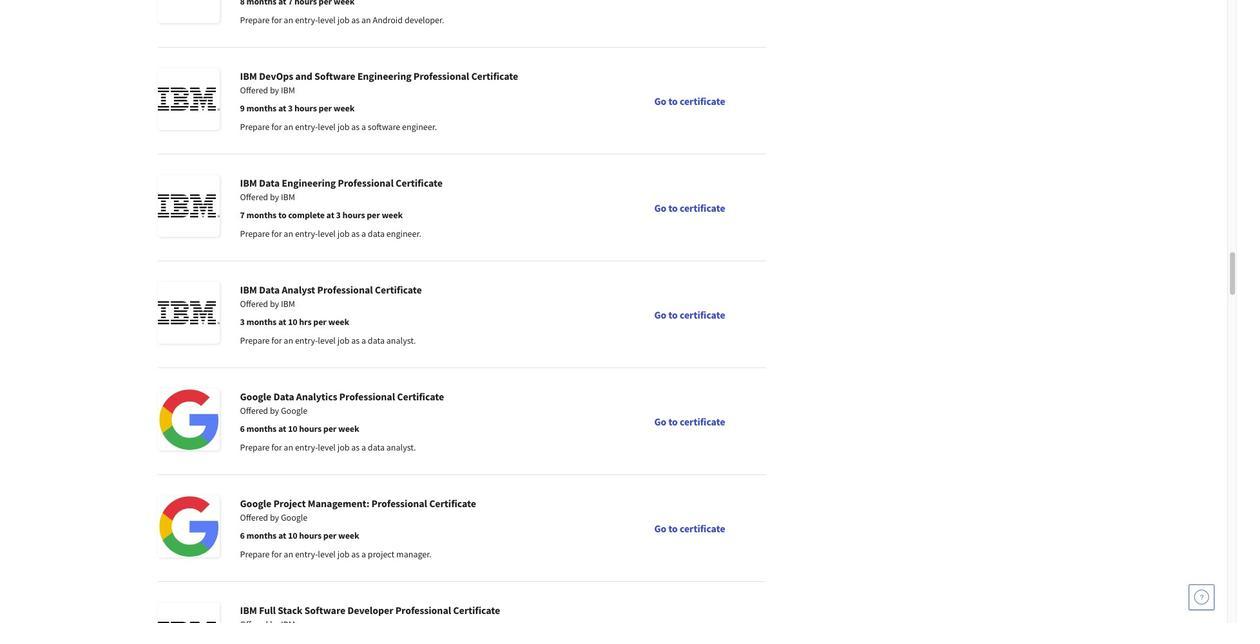 Task type: locate. For each thing, give the bounding box(es) containing it.
a left software
[[362, 121, 366, 133]]

1 data from the top
[[368, 228, 385, 240]]

3 level from the top
[[318, 228, 336, 240]]

2 data from the top
[[368, 335, 385, 347]]

3 for engineering
[[336, 209, 341, 221]]

go
[[655, 94, 667, 107], [655, 201, 667, 214], [655, 308, 667, 321], [655, 415, 667, 428], [655, 522, 667, 535]]

ibm down analyst
[[281, 298, 295, 310]]

0 vertical spatial engineering
[[358, 70, 412, 83]]

6 entry- from the top
[[295, 549, 318, 561]]

professional
[[414, 70, 469, 83], [338, 177, 394, 190], [317, 284, 373, 297], [339, 391, 395, 404], [372, 498, 427, 511], [396, 605, 451, 618]]

months inside ibm data engineering professional certificate offered by ibm 7 months to complete at 3 hours per week
[[247, 209, 277, 221]]

2 10 from the top
[[288, 423, 297, 435]]

per for analyst
[[313, 316, 327, 328]]

certificate inside google project management: professional certificate offered by google 6 months at 10 hours per week
[[429, 498, 476, 511]]

certificate inside google data analytics professional certificate offered by google 6 months at 10 hours per week
[[397, 391, 444, 404]]

1 a from the top
[[362, 121, 366, 133]]

engineering
[[358, 70, 412, 83], [282, 177, 336, 190]]

for down analyst
[[271, 335, 282, 347]]

2 vertical spatial 10
[[288, 530, 297, 542]]

10 down analytics
[[288, 423, 297, 435]]

certificate inside ibm data engineering professional certificate offered by ibm 7 months to complete at 3 hours per week
[[396, 177, 443, 190]]

1 offered from the top
[[240, 84, 268, 96]]

ibm image for ibm data engineering professional certificate
[[158, 175, 219, 237]]

1 by from the top
[[270, 84, 279, 96]]

0 vertical spatial data
[[368, 228, 385, 240]]

per inside the ibm devops and software engineering professional certificate offered by ibm 9 months at 3 hours per week
[[319, 102, 332, 114]]

ibm left devops
[[240, 70, 257, 83]]

and
[[295, 70, 312, 83]]

5 entry- from the top
[[295, 442, 318, 454]]

analyst
[[282, 284, 315, 297]]

a for and
[[362, 121, 366, 133]]

professional down software
[[338, 177, 394, 190]]

an up devops
[[284, 14, 293, 26]]

6 prepare from the top
[[240, 549, 270, 561]]

1 entry- from the top
[[295, 14, 318, 26]]

by
[[270, 84, 279, 96], [270, 191, 279, 203], [270, 298, 279, 310], [270, 405, 279, 417], [270, 512, 279, 524]]

5 level from the top
[[318, 442, 336, 454]]

professional inside the ibm full stack software developer professional certificate link
[[396, 605, 451, 618]]

4 level from the top
[[318, 335, 336, 347]]

4 a from the top
[[362, 442, 366, 454]]

to
[[669, 94, 678, 107], [669, 201, 678, 214], [278, 209, 287, 221], [669, 308, 678, 321], [669, 415, 678, 428], [669, 522, 678, 535]]

level down google project management: professional certificate offered by google 6 months at 10 hours per week
[[318, 549, 336, 561]]

google
[[240, 391, 272, 404], [281, 405, 308, 417], [240, 498, 272, 511], [281, 512, 308, 524]]

prepare for an entry-level job as a data engineer.
[[240, 228, 422, 240]]

week inside the ibm devops and software engineering professional certificate offered by ibm 9 months at 3 hours per week
[[334, 102, 355, 114]]

software
[[314, 70, 356, 83], [305, 605, 346, 618]]

4 go from the top
[[655, 415, 667, 428]]

1 vertical spatial 3
[[336, 209, 341, 221]]

9
[[240, 102, 245, 114]]

3 go from the top
[[655, 308, 667, 321]]

2 prepare from the top
[[240, 121, 270, 133]]

1 vertical spatial data
[[368, 335, 385, 347]]

5 as from the top
[[351, 442, 360, 454]]

a for engineering
[[362, 228, 366, 240]]

analyst. for google data analytics professional certificate
[[387, 442, 416, 454]]

as down ibm data engineering professional certificate offered by ibm 7 months to complete at 3 hours per week
[[351, 228, 360, 240]]

a
[[362, 121, 366, 133], [362, 228, 366, 240], [362, 335, 366, 347], [362, 442, 366, 454], [362, 549, 366, 561]]

certificate for ibm data engineering professional certificate
[[396, 177, 443, 190]]

entry- inside 'link'
[[295, 14, 318, 26]]

go for ibm data engineering professional certificate
[[655, 201, 667, 214]]

level down complete
[[318, 228, 336, 240]]

months for google data analytics professional certificate
[[247, 423, 277, 435]]

engineering up complete
[[282, 177, 336, 190]]

2 job from the top
[[338, 121, 350, 133]]

software for stack
[[305, 605, 346, 618]]

at inside ibm data engineering professional certificate offered by ibm 7 months to complete at 3 hours per week
[[327, 209, 334, 221]]

as down ibm data analyst professional certificate offered by ibm 3 months at 10 hrs per week
[[351, 335, 360, 347]]

2 certificate from the top
[[680, 201, 726, 214]]

4 prepare from the top
[[240, 335, 270, 347]]

data for analyst
[[368, 335, 385, 347]]

10
[[288, 316, 297, 328], [288, 423, 297, 435], [288, 530, 297, 542]]

level left software
[[318, 121, 336, 133]]

developer
[[348, 605, 394, 618]]

2 go from the top
[[655, 201, 667, 214]]

per inside google project management: professional certificate offered by google 6 months at 10 hours per week
[[323, 530, 337, 542]]

as for analytics
[[351, 442, 360, 454]]

6 job from the top
[[338, 549, 350, 561]]

0 vertical spatial 6
[[240, 423, 245, 435]]

a down google data analytics professional certificate offered by google 6 months at 10 hours per week
[[362, 442, 366, 454]]

per up prepare for an entry-level job as a project manager.
[[323, 530, 337, 542]]

certificate for google project management: professional certificate
[[429, 498, 476, 511]]

prepare for an entry-level job as a project manager.
[[240, 549, 432, 561]]

job down ibm data engineering professional certificate offered by ibm 7 months to complete at 3 hours per week
[[338, 228, 350, 240]]

per down analytics
[[323, 423, 337, 435]]

job down ibm data analyst professional certificate offered by ibm 3 months at 10 hrs per week
[[338, 335, 350, 347]]

data
[[368, 228, 385, 240], [368, 335, 385, 347], [368, 442, 385, 454]]

2 go to certificate from the top
[[655, 201, 726, 214]]

5 for from the top
[[271, 442, 282, 454]]

go to certificate
[[655, 94, 726, 107], [655, 201, 726, 214], [655, 308, 726, 321], [655, 415, 726, 428], [655, 522, 726, 535]]

0 vertical spatial engineer.
[[402, 121, 437, 133]]

per up prepare for an entry-level job as a software engineer.
[[319, 102, 332, 114]]

hours down analytics
[[299, 423, 322, 435]]

offered for ibm data analyst professional certificate
[[240, 298, 268, 310]]

4 job from the top
[[338, 335, 350, 347]]

0 vertical spatial 3
[[288, 102, 293, 114]]

1 as from the top
[[351, 14, 360, 26]]

3 10 from the top
[[288, 530, 297, 542]]

3 offered from the top
[[240, 298, 268, 310]]

an down 'project'
[[284, 549, 293, 561]]

for up analyst
[[271, 228, 282, 240]]

1 prepare for an entry-level job as a data analyst. from the top
[[240, 335, 416, 347]]

ibm image for ibm data analyst professional certificate
[[158, 282, 219, 344]]

entry- up and
[[295, 14, 318, 26]]

3 a from the top
[[362, 335, 366, 347]]

by inside google project management: professional certificate offered by google 6 months at 10 hours per week
[[270, 512, 279, 524]]

3 prepare from the top
[[240, 228, 270, 240]]

by for engineering
[[270, 191, 279, 203]]

by for management:
[[270, 512, 279, 524]]

hours
[[295, 102, 317, 114], [343, 209, 365, 221], [299, 423, 322, 435], [299, 530, 322, 542]]

professional inside the ibm devops and software engineering professional certificate offered by ibm 9 months at 3 hours per week
[[414, 70, 469, 83]]

1 vertical spatial 10
[[288, 423, 297, 435]]

data down google data analytics professional certificate offered by google 6 months at 10 hours per week
[[368, 442, 385, 454]]

professional right analytics
[[339, 391, 395, 404]]

4 certificate from the top
[[680, 415, 726, 428]]

go for google project management: professional certificate
[[655, 522, 667, 535]]

hours inside google data analytics professional certificate offered by google 6 months at 10 hours per week
[[299, 423, 322, 435]]

week inside google data analytics professional certificate offered by google 6 months at 10 hours per week
[[338, 423, 359, 435]]

1 vertical spatial engineering
[[282, 177, 336, 190]]

go to certificate for ibm data analyst professional certificate
[[655, 308, 726, 321]]

1 horizontal spatial engineering
[[358, 70, 412, 83]]

engineering inside the ibm devops and software engineering professional certificate offered by ibm 9 months at 3 hours per week
[[358, 70, 412, 83]]

entry- for analytics
[[295, 442, 318, 454]]

1 google image from the top
[[158, 389, 219, 451]]

1 6 from the top
[[240, 423, 245, 435]]

4 as from the top
[[351, 335, 360, 347]]

certificate inside the ibm devops and software engineering professional certificate offered by ibm 9 months at 3 hours per week
[[471, 70, 518, 83]]

level for and
[[318, 121, 336, 133]]

2 months from the top
[[247, 209, 277, 221]]

2 horizontal spatial 3
[[336, 209, 341, 221]]

for up 'project'
[[271, 442, 282, 454]]

2 ibm image from the top
[[158, 175, 219, 237]]

as left android at the left of page
[[351, 14, 360, 26]]

a left project
[[362, 549, 366, 561]]

1 prepare from the top
[[240, 14, 270, 26]]

software right stack on the bottom left of page
[[305, 605, 346, 618]]

as down google data analytics professional certificate offered by google 6 months at 10 hours per week
[[351, 442, 360, 454]]

3 up prepare for an entry-level job as a data engineer.
[[336, 209, 341, 221]]

10 inside google data analytics professional certificate offered by google 6 months at 10 hours per week
[[288, 423, 297, 435]]

professional right developer
[[396, 605, 451, 618]]

level down ibm data analyst professional certificate offered by ibm 3 months at 10 hrs per week
[[318, 335, 336, 347]]

data inside ibm data analyst professional certificate offered by ibm 3 months at 10 hrs per week
[[259, 284, 280, 297]]

1 vertical spatial ibm image
[[158, 175, 219, 237]]

3 inside ibm data analyst professional certificate offered by ibm 3 months at 10 hrs per week
[[240, 316, 245, 328]]

0 horizontal spatial 3
[[240, 316, 245, 328]]

10 for management:
[[288, 530, 297, 542]]

3 entry- from the top
[[295, 228, 318, 240]]

entry- down hrs
[[295, 335, 318, 347]]

6 inside google project management: professional certificate offered by google 6 months at 10 hours per week
[[240, 530, 245, 542]]

project
[[368, 549, 395, 561]]

offered inside ibm data engineering professional certificate offered by ibm 7 months to complete at 3 hours per week
[[240, 191, 268, 203]]

manager.
[[396, 549, 432, 561]]

3 left hrs
[[240, 316, 245, 328]]

3 as from the top
[[351, 228, 360, 240]]

1 vertical spatial google image
[[158, 496, 219, 558]]

per inside ibm data analyst professional certificate offered by ibm 3 months at 10 hrs per week
[[313, 316, 327, 328]]

offered
[[240, 84, 268, 96], [240, 191, 268, 203], [240, 298, 268, 310], [240, 405, 268, 417], [240, 512, 268, 524]]

an for analytics
[[284, 442, 293, 454]]

ibm image
[[158, 68, 219, 130], [158, 175, 219, 237], [158, 282, 219, 344]]

certificate for google project management: professional certificate
[[680, 522, 726, 535]]

per
[[319, 102, 332, 114], [367, 209, 380, 221], [313, 316, 327, 328], [323, 423, 337, 435], [323, 530, 337, 542]]

google image
[[158, 389, 219, 451], [158, 496, 219, 558]]

0 horizontal spatial engineering
[[282, 177, 336, 190]]

2 entry- from the top
[[295, 121, 318, 133]]

an up 'project'
[[284, 442, 293, 454]]

10 down 'project'
[[288, 530, 297, 542]]

0 vertical spatial ibm image
[[158, 68, 219, 130]]

week inside ibm data analyst professional certificate offered by ibm 3 months at 10 hrs per week
[[328, 316, 349, 328]]

2 6 from the top
[[240, 530, 245, 542]]

software right and
[[314, 70, 356, 83]]

4 entry- from the top
[[295, 335, 318, 347]]

prepare
[[240, 14, 270, 26], [240, 121, 270, 133], [240, 228, 270, 240], [240, 335, 270, 347], [240, 442, 270, 454], [240, 549, 270, 561]]

5 prepare from the top
[[240, 442, 270, 454]]

2 vertical spatial 3
[[240, 316, 245, 328]]

offered inside google data analytics professional certificate offered by google 6 months at 10 hours per week
[[240, 405, 268, 417]]

week inside google project management: professional certificate offered by google 6 months at 10 hours per week
[[338, 530, 359, 542]]

an down devops
[[284, 121, 293, 133]]

3 months from the top
[[247, 316, 277, 328]]

1 horizontal spatial 3
[[288, 102, 293, 114]]

5 months from the top
[[247, 530, 277, 542]]

professional down prepare for an entry-level job as an android developer. 'link'
[[414, 70, 469, 83]]

google image for google project management: professional certificate
[[158, 496, 219, 558]]

3 inside ibm data engineering professional certificate offered by ibm 7 months to complete at 3 hours per week
[[336, 209, 341, 221]]

engineering up software
[[358, 70, 412, 83]]

ibm
[[240, 70, 257, 83], [281, 84, 295, 96], [240, 177, 257, 190], [281, 191, 295, 203], [240, 284, 257, 297], [281, 298, 295, 310], [240, 605, 257, 618]]

prepare for an entry-level job as a data analyst.
[[240, 335, 416, 347], [240, 442, 416, 454]]

data
[[259, 177, 280, 190], [259, 284, 280, 297], [274, 391, 294, 404]]

months
[[247, 102, 277, 114], [247, 209, 277, 221], [247, 316, 277, 328], [247, 423, 277, 435], [247, 530, 277, 542]]

at for analyst
[[278, 316, 286, 328]]

entry- down 'project'
[[295, 549, 318, 561]]

6 inside google data analytics professional certificate offered by google 6 months at 10 hours per week
[[240, 423, 245, 435]]

1 10 from the top
[[288, 316, 297, 328]]

as left software
[[351, 121, 360, 133]]

per for management:
[[323, 530, 337, 542]]

certificate
[[680, 94, 726, 107], [680, 201, 726, 214], [680, 308, 726, 321], [680, 415, 726, 428], [680, 522, 726, 535]]

1 months from the top
[[247, 102, 277, 114]]

6 for from the top
[[271, 549, 282, 561]]

2 offered from the top
[[240, 191, 268, 203]]

3 for from the top
[[271, 228, 282, 240]]

go to certificate for ibm data engineering professional certificate
[[655, 201, 726, 214]]

data inside google data analytics professional certificate offered by google 6 months at 10 hours per week
[[274, 391, 294, 404]]

job left android at the left of page
[[338, 14, 350, 26]]

5 go to certificate from the top
[[655, 522, 726, 535]]

analyst.
[[387, 335, 416, 347], [387, 442, 416, 454]]

level for analytics
[[318, 442, 336, 454]]

job inside 'link'
[[338, 14, 350, 26]]

5 certificate from the top
[[680, 522, 726, 535]]

an down complete
[[284, 228, 293, 240]]

10 inside google project management: professional certificate offered by google 6 months at 10 hours per week
[[288, 530, 297, 542]]

entry- down complete
[[295, 228, 318, 240]]

by inside ibm data analyst professional certificate offered by ibm 3 months at 10 hrs per week
[[270, 298, 279, 310]]

ibm devops and software engineering professional certificate offered by ibm 9 months at 3 hours per week
[[240, 70, 518, 114]]

months inside the ibm devops and software engineering professional certificate offered by ibm 9 months at 3 hours per week
[[247, 102, 277, 114]]

1 go from the top
[[655, 94, 667, 107]]

2 for from the top
[[271, 121, 282, 133]]

1 job from the top
[[338, 14, 350, 26]]

4 offered from the top
[[240, 405, 268, 417]]

6 as from the top
[[351, 549, 360, 561]]

prepare for an entry-level job as an android developer. link
[[158, 0, 766, 47]]

week inside ibm data engineering professional certificate offered by ibm 7 months to complete at 3 hours per week
[[382, 209, 403, 221]]

entry- down google data analytics professional certificate offered by google 6 months at 10 hours per week
[[295, 442, 318, 454]]

6 for google project management: professional certificate
[[240, 530, 245, 542]]

3 by from the top
[[270, 298, 279, 310]]

0 vertical spatial analyst.
[[387, 335, 416, 347]]

10 for analyst
[[288, 316, 297, 328]]

2 vertical spatial ibm image
[[158, 282, 219, 344]]

1 vertical spatial engineer.
[[387, 228, 422, 240]]

as inside 'link'
[[351, 14, 360, 26]]

1 ibm image from the top
[[158, 68, 219, 130]]

professional inside google project management: professional certificate offered by google 6 months at 10 hours per week
[[372, 498, 427, 511]]

months inside google data analytics professional certificate offered by google 6 months at 10 hours per week
[[247, 423, 277, 435]]

a down ibm data engineering professional certificate offered by ibm 7 months to complete at 3 hours per week
[[362, 228, 366, 240]]

6 level from the top
[[318, 549, 336, 561]]

level down google data analytics professional certificate offered by google 6 months at 10 hours per week
[[318, 442, 336, 454]]

1 level from the top
[[318, 14, 336, 26]]

software
[[368, 121, 400, 133]]

prepare for an entry-level job as a data analyst. down hrs
[[240, 335, 416, 347]]

data inside ibm data engineering professional certificate offered by ibm 7 months to complete at 3 hours per week
[[259, 177, 280, 190]]

for down 'project'
[[271, 549, 282, 561]]

job left project
[[338, 549, 350, 561]]

go for google data analytics professional certificate
[[655, 415, 667, 428]]

2 a from the top
[[362, 228, 366, 240]]

6
[[240, 423, 245, 435], [240, 530, 245, 542]]

professional inside google data analytics professional certificate offered by google 6 months at 10 hours per week
[[339, 391, 395, 404]]

prepare for an entry-level job as a data analyst. down google data analytics professional certificate offered by google 6 months at 10 hours per week
[[240, 442, 416, 454]]

for down devops
[[271, 121, 282, 133]]

by inside ibm data engineering professional certificate offered by ibm 7 months to complete at 3 hours per week
[[270, 191, 279, 203]]

0 vertical spatial google image
[[158, 389, 219, 451]]

week
[[334, 102, 355, 114], [382, 209, 403, 221], [328, 316, 349, 328], [338, 423, 359, 435], [338, 530, 359, 542]]

certificate for ibm data engineering professional certificate
[[680, 201, 726, 214]]

2 google image from the top
[[158, 496, 219, 558]]

5 by from the top
[[270, 512, 279, 524]]

per inside google data analytics professional certificate offered by google 6 months at 10 hours per week
[[323, 423, 337, 435]]

an
[[284, 14, 293, 26], [362, 14, 371, 26], [284, 121, 293, 133], [284, 228, 293, 240], [284, 335, 293, 347], [284, 442, 293, 454], [284, 549, 293, 561]]

offered inside ibm data analyst professional certificate offered by ibm 3 months at 10 hrs per week
[[240, 298, 268, 310]]

week for analytics
[[338, 423, 359, 435]]

1 go to certificate from the top
[[655, 94, 726, 107]]

to for ibm devops and software engineering professional certificate
[[669, 94, 678, 107]]

ibm full stack software developer professional certificate
[[240, 605, 500, 618]]

months for ibm data engineering professional certificate
[[247, 209, 277, 221]]

10 inside ibm data analyst professional certificate offered by ibm 3 months at 10 hrs per week
[[288, 316, 297, 328]]

certificate for ibm data analyst professional certificate
[[680, 308, 726, 321]]

0 vertical spatial prepare for an entry-level job as a data analyst.
[[240, 335, 416, 347]]

5 job from the top
[[338, 442, 350, 454]]

3 job from the top
[[338, 228, 350, 240]]

2 prepare for an entry-level job as a data analyst. from the top
[[240, 442, 416, 454]]

offered for google project management: professional certificate
[[240, 512, 268, 524]]

by for analytics
[[270, 405, 279, 417]]

job down google data analytics professional certificate offered by google 6 months at 10 hours per week
[[338, 442, 350, 454]]

10 left hrs
[[288, 316, 297, 328]]

0 vertical spatial data
[[259, 177, 280, 190]]

hours up prepare for an entry-level job as a data engineer.
[[343, 209, 365, 221]]

1 for from the top
[[271, 14, 282, 26]]

job left software
[[338, 121, 350, 133]]

3
[[288, 102, 293, 114], [336, 209, 341, 221], [240, 316, 245, 328]]

2 as from the top
[[351, 121, 360, 133]]

engineer.
[[402, 121, 437, 133], [387, 228, 422, 240]]

months inside google project management: professional certificate offered by google 6 months at 10 hours per week
[[247, 530, 277, 542]]

for
[[271, 14, 282, 26], [271, 121, 282, 133], [271, 228, 282, 240], [271, 335, 282, 347], [271, 442, 282, 454], [271, 549, 282, 561]]

4 by from the top
[[270, 405, 279, 417]]

1 vertical spatial analyst.
[[387, 442, 416, 454]]

by inside google data analytics professional certificate offered by google 6 months at 10 hours per week
[[270, 405, 279, 417]]

level
[[318, 14, 336, 26], [318, 121, 336, 133], [318, 228, 336, 240], [318, 335, 336, 347], [318, 442, 336, 454], [318, 549, 336, 561]]

0 vertical spatial 10
[[288, 316, 297, 328]]

data down ibm data analyst professional certificate offered by ibm 3 months at 10 hrs per week
[[368, 335, 385, 347]]

ibm full stack software developer professional certificate link
[[158, 583, 766, 624]]

at inside google data analytics professional certificate offered by google 6 months at 10 hours per week
[[278, 423, 286, 435]]

3 down devops
[[288, 102, 293, 114]]

a down ibm data analyst professional certificate offered by ibm 3 months at 10 hrs per week
[[362, 335, 366, 347]]

for inside 'link'
[[271, 14, 282, 26]]

1 analyst. from the top
[[387, 335, 416, 347]]

5 offered from the top
[[240, 512, 268, 524]]

as left project
[[351, 549, 360, 561]]

4 months from the top
[[247, 423, 277, 435]]

1 vertical spatial software
[[305, 605, 346, 618]]

professional right analyst
[[317, 284, 373, 297]]

to for ibm data analyst professional certificate
[[669, 308, 678, 321]]

job
[[338, 14, 350, 26], [338, 121, 350, 133], [338, 228, 350, 240], [338, 335, 350, 347], [338, 442, 350, 454], [338, 549, 350, 561]]

2 analyst. from the top
[[387, 442, 416, 454]]

entry- down and
[[295, 121, 318, 133]]

data for analyst
[[259, 284, 280, 297]]

2 level from the top
[[318, 121, 336, 133]]

offered for google data analytics professional certificate
[[240, 405, 268, 417]]

professional inside ibm data analyst professional certificate offered by ibm 3 months at 10 hrs per week
[[317, 284, 373, 297]]

2 vertical spatial data
[[274, 391, 294, 404]]

4 go to certificate from the top
[[655, 415, 726, 428]]

data for analytics
[[368, 442, 385, 454]]

3 data from the top
[[368, 442, 385, 454]]

per inside ibm data engineering professional certificate offered by ibm 7 months to complete at 3 hours per week
[[367, 209, 380, 221]]

go to certificate for ibm devops and software engineering professional certificate
[[655, 94, 726, 107]]

5 a from the top
[[362, 549, 366, 561]]

professional up manager.
[[372, 498, 427, 511]]

hours down and
[[295, 102, 317, 114]]

data down ibm data engineering professional certificate offered by ibm 7 months to complete at 3 hours per week
[[368, 228, 385, 240]]

3 go to certificate from the top
[[655, 308, 726, 321]]

software inside the ibm devops and software engineering professional certificate offered by ibm 9 months at 3 hours per week
[[314, 70, 356, 83]]

go for ibm data analyst professional certificate
[[655, 308, 667, 321]]

hours inside ibm data engineering professional certificate offered by ibm 7 months to complete at 3 hours per week
[[343, 209, 365, 221]]

help center image
[[1194, 590, 1210, 606]]

hours up prepare for an entry-level job as a project manager.
[[299, 530, 322, 542]]

1 vertical spatial data
[[259, 284, 280, 297]]

at inside google project management: professional certificate offered by google 6 months at 10 hours per week
[[278, 530, 286, 542]]

months inside ibm data analyst professional certificate offered by ibm 3 months at 10 hrs per week
[[247, 316, 277, 328]]

level for management:
[[318, 549, 336, 561]]

1 vertical spatial prepare for an entry-level job as a data analyst.
[[240, 442, 416, 454]]

at inside ibm data analyst professional certificate offered by ibm 3 months at 10 hrs per week
[[278, 316, 286, 328]]

for up devops
[[271, 14, 282, 26]]

0 vertical spatial software
[[314, 70, 356, 83]]

3 certificate from the top
[[680, 308, 726, 321]]

professional inside ibm data engineering professional certificate offered by ibm 7 months to complete at 3 hours per week
[[338, 177, 394, 190]]

1 vertical spatial 6
[[240, 530, 245, 542]]

entry-
[[295, 14, 318, 26], [295, 121, 318, 133], [295, 228, 318, 240], [295, 335, 318, 347], [295, 442, 318, 454], [295, 549, 318, 561]]

week for management:
[[338, 530, 359, 542]]

5 go from the top
[[655, 522, 667, 535]]

2 vertical spatial data
[[368, 442, 385, 454]]

go to certificate for google project management: professional certificate
[[655, 522, 726, 535]]

per up prepare for an entry-level job as a data engineer.
[[367, 209, 380, 221]]

3 ibm image from the top
[[158, 282, 219, 344]]

an for management:
[[284, 549, 293, 561]]

data for engineering
[[259, 177, 280, 190]]

offered inside google project management: professional certificate offered by google 6 months at 10 hours per week
[[240, 512, 268, 524]]

level left android at the left of page
[[318, 14, 336, 26]]

week for analyst
[[328, 316, 349, 328]]

go for ibm devops and software engineering professional certificate
[[655, 94, 667, 107]]

at
[[278, 102, 286, 114], [327, 209, 334, 221], [278, 316, 286, 328], [278, 423, 286, 435], [278, 530, 286, 542]]

certificate
[[471, 70, 518, 83], [396, 177, 443, 190], [375, 284, 422, 297], [397, 391, 444, 404], [429, 498, 476, 511], [453, 605, 500, 618]]

an for engineering
[[284, 228, 293, 240]]

google project management: professional certificate offered by google 6 months at 10 hours per week
[[240, 498, 476, 542]]

certificate inside ibm data analyst professional certificate offered by ibm 3 months at 10 hrs per week
[[375, 284, 422, 297]]

an down analyst
[[284, 335, 293, 347]]

3 inside the ibm devops and software engineering professional certificate offered by ibm 9 months at 3 hours per week
[[288, 102, 293, 114]]

1 certificate from the top
[[680, 94, 726, 107]]

4 for from the top
[[271, 335, 282, 347]]

as
[[351, 14, 360, 26], [351, 121, 360, 133], [351, 228, 360, 240], [351, 335, 360, 347], [351, 442, 360, 454], [351, 549, 360, 561]]

per right hrs
[[313, 316, 327, 328]]

2 by from the top
[[270, 191, 279, 203]]



Task type: vqa. For each thing, say whether or not it's contained in the screenshot.
governments
no



Task type: describe. For each thing, give the bounding box(es) containing it.
job for analyst
[[338, 335, 350, 347]]

entry- for analyst
[[295, 335, 318, 347]]

devops
[[259, 70, 293, 83]]

months for google project management: professional certificate
[[247, 530, 277, 542]]

by for analyst
[[270, 298, 279, 310]]

hours inside google project management: professional certificate offered by google 6 months at 10 hours per week
[[299, 530, 322, 542]]

as for analyst
[[351, 335, 360, 347]]

prepare inside 'link'
[[240, 14, 270, 26]]

a for analyst
[[362, 335, 366, 347]]

at inside the ibm devops and software engineering professional certificate offered by ibm 9 months at 3 hours per week
[[278, 102, 286, 114]]

10 for analytics
[[288, 423, 297, 435]]

full
[[259, 605, 276, 618]]

professional for management:
[[372, 498, 427, 511]]

job for management:
[[338, 549, 350, 561]]

ibm left full
[[240, 605, 257, 618]]

level for analyst
[[318, 335, 336, 347]]

offered inside the ibm devops and software engineering professional certificate offered by ibm 9 months at 3 hours per week
[[240, 84, 268, 96]]

hours inside the ibm devops and software engineering professional certificate offered by ibm 9 months at 3 hours per week
[[295, 102, 317, 114]]

for for management:
[[271, 549, 282, 561]]

entry- for and
[[295, 121, 318, 133]]

per for analytics
[[323, 423, 337, 435]]

stack
[[278, 605, 303, 618]]

prepare for an entry-level job as an android developer.
[[240, 14, 444, 26]]

data for engineering
[[368, 228, 385, 240]]

entry- for management:
[[295, 549, 318, 561]]

to inside ibm data engineering professional certificate offered by ibm 7 months to complete at 3 hours per week
[[278, 209, 287, 221]]

ibm image for ibm devops and software engineering professional certificate
[[158, 68, 219, 130]]

for for and
[[271, 121, 282, 133]]

at for management:
[[278, 530, 286, 542]]

prepare for ibm data engineering professional certificate
[[240, 228, 270, 240]]

engineering inside ibm data engineering professional certificate offered by ibm 7 months to complete at 3 hours per week
[[282, 177, 336, 190]]

certificate for ibm devops and software engineering professional certificate
[[680, 94, 726, 107]]

for for analytics
[[271, 442, 282, 454]]

analyst. for ibm data analyst professional certificate
[[387, 335, 416, 347]]

as for engineering
[[351, 228, 360, 240]]

an left android at the left of page
[[362, 14, 371, 26]]

job for analytics
[[338, 442, 350, 454]]

by inside the ibm devops and software engineering professional certificate offered by ibm 9 months at 3 hours per week
[[270, 84, 279, 96]]

job for engineering
[[338, 228, 350, 240]]

ibm left analyst
[[240, 284, 257, 297]]

prepare for an entry-level job as a data analyst. for analytics
[[240, 442, 416, 454]]

google left 'project'
[[240, 498, 272, 511]]

professional for engineering
[[338, 177, 394, 190]]

for for analyst
[[271, 335, 282, 347]]

3 for and
[[288, 102, 293, 114]]

engineer. for engineering
[[402, 121, 437, 133]]

google left analytics
[[240, 391, 272, 404]]

hrs
[[299, 316, 312, 328]]

professional for analyst
[[317, 284, 373, 297]]

a for management:
[[362, 549, 366, 561]]

analytics
[[296, 391, 337, 404]]

certificate for ibm data analyst professional certificate
[[375, 284, 422, 297]]

6 for google data analytics professional certificate
[[240, 423, 245, 435]]

engineer. for certificate
[[387, 228, 422, 240]]

level inside 'link'
[[318, 14, 336, 26]]

ibm data analyst professional certificate offered by ibm 3 months at 10 hrs per week
[[240, 284, 422, 328]]

project
[[274, 498, 306, 511]]

complete
[[288, 209, 325, 221]]

developer.
[[405, 14, 444, 26]]

prepare for an entry-level job as a data analyst. for analyst
[[240, 335, 416, 347]]

for for engineering
[[271, 228, 282, 240]]

at for analytics
[[278, 423, 286, 435]]

entry- for engineering
[[295, 228, 318, 240]]

to for google project management: professional certificate
[[669, 522, 678, 535]]

as for management:
[[351, 549, 360, 561]]

an for and
[[284, 121, 293, 133]]

prepare for google data analytics professional certificate
[[240, 442, 270, 454]]

ibm data engineering professional certificate offered by ibm 7 months to complete at 3 hours per week
[[240, 177, 443, 221]]

google down analytics
[[281, 405, 308, 417]]

certificate for google data analytics professional certificate
[[397, 391, 444, 404]]

google data analytics professional certificate offered by google 6 months at 10 hours per week
[[240, 391, 444, 435]]

certificate for google data analytics professional certificate
[[680, 415, 726, 428]]

ibm down devops
[[281, 84, 295, 96]]

android
[[373, 14, 403, 26]]

to for google data analytics professional certificate
[[669, 415, 678, 428]]

ibm up complete
[[281, 191, 295, 203]]

go to certificate for google data analytics professional certificate
[[655, 415, 726, 428]]

level for engineering
[[318, 228, 336, 240]]

prepare for google project management: professional certificate
[[240, 549, 270, 561]]

an for analyst
[[284, 335, 293, 347]]

job for and
[[338, 121, 350, 133]]

management:
[[308, 498, 370, 511]]

prepare for ibm devops and software engineering professional certificate
[[240, 121, 270, 133]]

prepare for ibm data analyst professional certificate
[[240, 335, 270, 347]]

offered for ibm data engineering professional certificate
[[240, 191, 268, 203]]

months for ibm data analyst professional certificate
[[247, 316, 277, 328]]

7
[[240, 209, 245, 221]]

a for analytics
[[362, 442, 366, 454]]

as for and
[[351, 121, 360, 133]]

data for analytics
[[274, 391, 294, 404]]

google down 'project'
[[281, 512, 308, 524]]

prepare for an entry-level job as a software engineer.
[[240, 121, 437, 133]]

ibm up 7
[[240, 177, 257, 190]]

to for ibm data engineering professional certificate
[[669, 201, 678, 214]]



